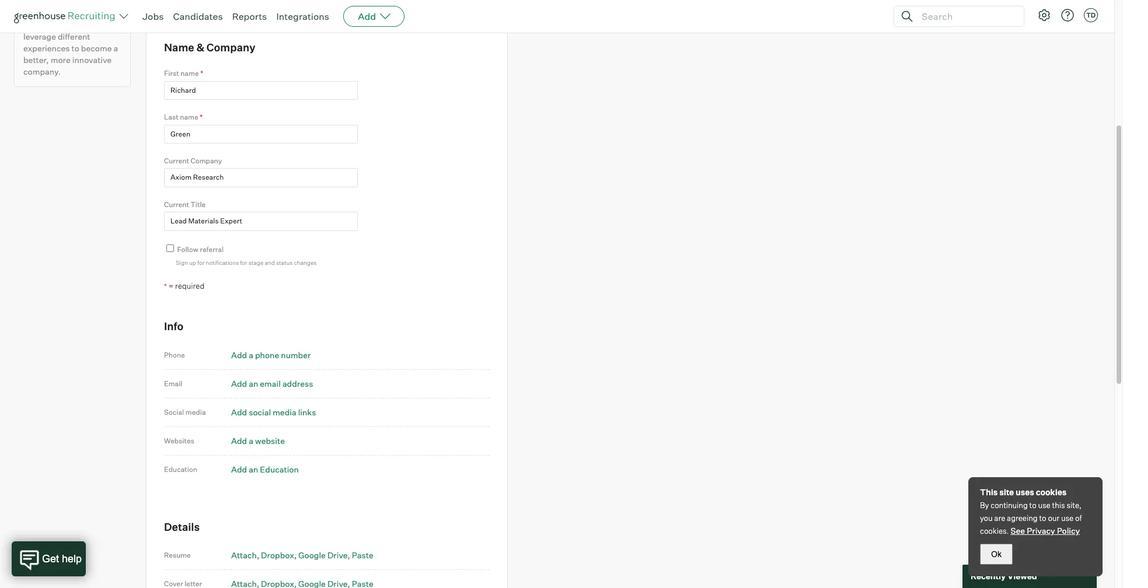Task type: vqa. For each thing, say whether or not it's contained in the screenshot.
PIPELINE HEALTH DASHBOARD
no



Task type: locate. For each thing, give the bounding box(es) containing it.
to left our
[[1039, 514, 1047, 523]]

add a website link
[[231, 436, 285, 446]]

social
[[249, 407, 271, 417]]

None text field
[[164, 125, 358, 144], [164, 168, 358, 187], [164, 125, 358, 144], [164, 168, 358, 187]]

an left email
[[249, 379, 258, 389]]

None text field
[[164, 81, 358, 100], [164, 212, 358, 231], [164, 81, 358, 100], [164, 212, 358, 231]]

* down &
[[200, 69, 203, 78]]

* for last name *
[[200, 113, 203, 121]]

company.
[[23, 67, 61, 77]]

for
[[197, 259, 205, 266], [240, 259, 247, 266]]

media
[[273, 407, 296, 417], [186, 408, 206, 417]]

1 horizontal spatial use
[[1061, 514, 1074, 523]]

current left "title"
[[164, 200, 189, 209]]

google drive link
[[298, 551, 350, 561]]

1 horizontal spatial for
[[240, 259, 247, 266]]

title
[[191, 200, 206, 209]]

for right up
[[197, 259, 205, 266]]

for left stage
[[240, 259, 247, 266]]

follow
[[177, 245, 198, 254]]

a left website
[[249, 436, 253, 446]]

td button
[[1084, 8, 1098, 22]]

required
[[175, 281, 205, 291]]

media right social
[[186, 408, 206, 417]]

site
[[1000, 487, 1014, 497]]

last
[[164, 113, 178, 121]]

company
[[207, 41, 255, 54], [191, 156, 222, 165]]

name right first
[[181, 69, 199, 78]]

company right &
[[207, 41, 255, 54]]

2 an from the top
[[249, 465, 258, 475]]

to down different
[[72, 43, 79, 53]]

current down last
[[164, 156, 189, 165]]

use
[[1038, 501, 1051, 510], [1061, 514, 1074, 523]]

a inside diversity helps us leverage different experiences to become a better, more innovative company.
[[114, 43, 118, 53]]

Follow referral checkbox
[[166, 244, 174, 252]]

add inside add popup button
[[358, 11, 376, 22]]

paste link
[[352, 551, 373, 561]]

name & company
[[164, 41, 255, 54]]

a
[[114, 43, 118, 53], [249, 350, 253, 360], [249, 436, 253, 446]]

a left phone
[[249, 350, 253, 360]]

by
[[980, 501, 989, 510]]

add for add an education
[[231, 465, 247, 475]]

1 vertical spatial *
[[200, 113, 203, 121]]

0 vertical spatial company
[[207, 41, 255, 54]]

2 vertical spatial a
[[249, 436, 253, 446]]

0 horizontal spatial use
[[1038, 501, 1051, 510]]

referral
[[200, 245, 224, 254]]

0 vertical spatial current
[[164, 156, 189, 165]]

add
[[358, 11, 376, 22], [231, 350, 247, 360], [231, 379, 247, 389], [231, 407, 247, 417], [231, 436, 247, 446], [231, 465, 247, 475]]

policy
[[1057, 526, 1080, 536]]

* for first name *
[[200, 69, 203, 78]]

us
[[82, 20, 91, 30]]

configure image
[[1037, 8, 1051, 22]]

media left 'links' at bottom left
[[273, 407, 296, 417]]

up
[[189, 259, 196, 266]]

0 vertical spatial an
[[249, 379, 258, 389]]

ok button
[[980, 544, 1013, 565]]

1 vertical spatial a
[[249, 350, 253, 360]]

candidates link
[[173, 11, 223, 22]]

integrations link
[[276, 11, 329, 22]]

details
[[164, 521, 200, 533]]

to
[[72, 43, 79, 53], [1030, 501, 1037, 510], [1039, 514, 1047, 523]]

sign
[[176, 259, 188, 266]]

recently
[[971, 572, 1006, 582]]

an down add a website link
[[249, 465, 258, 475]]

privacy
[[1027, 526, 1055, 536]]

see privacy policy
[[1011, 526, 1080, 536]]

use left this
[[1038, 501, 1051, 510]]

diversity
[[23, 20, 57, 30]]

1 vertical spatial to
[[1030, 501, 1037, 510]]

0 horizontal spatial for
[[197, 259, 205, 266]]

name right last
[[180, 113, 198, 121]]

0 vertical spatial *
[[200, 69, 203, 78]]

an
[[249, 379, 258, 389], [249, 465, 258, 475]]

=
[[169, 281, 174, 291]]

helps
[[59, 20, 80, 30]]

experiences
[[23, 43, 70, 53]]

2 horizontal spatial to
[[1039, 514, 1047, 523]]

this
[[1052, 501, 1065, 510]]

1 vertical spatial current
[[164, 200, 189, 209]]

* left =
[[164, 282, 167, 291]]

education down website
[[260, 465, 299, 475]]

name
[[181, 69, 199, 78], [180, 113, 198, 121]]

0 horizontal spatial education
[[164, 465, 197, 474]]

more
[[51, 55, 70, 65]]

&
[[196, 41, 204, 54]]

reports link
[[232, 11, 267, 22]]

0 vertical spatial name
[[181, 69, 199, 78]]

name for first
[[181, 69, 199, 78]]

add social media links
[[231, 407, 316, 417]]

google
[[298, 551, 326, 561]]

an for email
[[249, 379, 258, 389]]

1 horizontal spatial media
[[273, 407, 296, 417]]

current
[[164, 156, 189, 165], [164, 200, 189, 209]]

1 current from the top
[[164, 156, 189, 165]]

name
[[164, 41, 194, 54]]

dropbox
[[261, 551, 294, 561]]

add an email address
[[231, 379, 313, 389]]

0 horizontal spatial media
[[186, 408, 206, 417]]

2 vertical spatial to
[[1039, 514, 1047, 523]]

first name *
[[164, 69, 203, 78]]

*
[[200, 69, 203, 78], [200, 113, 203, 121], [164, 282, 167, 291]]

add for add a phone number
[[231, 350, 247, 360]]

reports
[[232, 11, 267, 22]]

changes
[[294, 259, 317, 266]]

1 vertical spatial name
[[180, 113, 198, 121]]

use left of
[[1061, 514, 1074, 523]]

1 horizontal spatial to
[[1030, 501, 1037, 510]]

websites
[[164, 437, 194, 445]]

* right last
[[200, 113, 203, 121]]

1 an from the top
[[249, 379, 258, 389]]

sign up for notifications for stage and status changes
[[176, 259, 317, 266]]

0 vertical spatial a
[[114, 43, 118, 53]]

to down uses
[[1030, 501, 1037, 510]]

education
[[260, 465, 299, 475], [164, 465, 197, 474]]

to inside diversity helps us leverage different experiences to become a better, more innovative company.
[[72, 43, 79, 53]]

company up "title"
[[191, 156, 222, 165]]

continuing
[[991, 501, 1028, 510]]

website
[[255, 436, 285, 446]]

attach
[[231, 551, 257, 561]]

diversity helps us leverage different experiences to become a better, more innovative company.
[[23, 20, 118, 77]]

1 vertical spatial an
[[249, 465, 258, 475]]

2 current from the top
[[164, 200, 189, 209]]

add for add an email address
[[231, 379, 247, 389]]

0 horizontal spatial to
[[72, 43, 79, 53]]

0 vertical spatial use
[[1038, 501, 1051, 510]]

cookies
[[1036, 487, 1067, 497]]

2 vertical spatial *
[[164, 282, 167, 291]]

follow referral
[[177, 245, 224, 254]]

this site uses cookies
[[980, 487, 1067, 497]]

education down websites
[[164, 465, 197, 474]]

a right become
[[114, 43, 118, 53]]

add for add social media links
[[231, 407, 247, 417]]

candidates
[[173, 11, 223, 22]]

0 vertical spatial to
[[72, 43, 79, 53]]



Task type: describe. For each thing, give the bounding box(es) containing it.
name for last
[[180, 113, 198, 121]]

better,
[[23, 55, 49, 65]]

add for add
[[358, 11, 376, 22]]

paste
[[352, 551, 373, 561]]

current company
[[164, 156, 222, 165]]

an for education
[[249, 465, 258, 475]]

drive
[[327, 551, 348, 561]]

uses
[[1016, 487, 1034, 497]]

jobs
[[142, 11, 164, 22]]

different
[[58, 32, 90, 42]]

dropbox link
[[261, 551, 297, 561]]

this
[[980, 487, 998, 497]]

1 vertical spatial company
[[191, 156, 222, 165]]

* = required
[[164, 281, 205, 291]]

* inside * = required
[[164, 282, 167, 291]]

add an email address link
[[231, 379, 313, 389]]

and
[[265, 259, 275, 266]]

of
[[1075, 514, 1082, 523]]

current for current company
[[164, 156, 189, 165]]

info
[[164, 320, 184, 333]]

add for add a website
[[231, 436, 247, 446]]

ok
[[991, 550, 1002, 559]]

first
[[164, 69, 179, 78]]

phone
[[164, 351, 185, 359]]

become
[[81, 43, 112, 53]]

email
[[260, 379, 281, 389]]

a for add a website
[[249, 436, 253, 446]]

integrations
[[276, 11, 329, 22]]

1 vertical spatial use
[[1061, 514, 1074, 523]]

add button
[[343, 6, 405, 27]]

are
[[994, 514, 1005, 523]]

recently viewed
[[971, 572, 1037, 582]]

links
[[298, 407, 316, 417]]

stage
[[249, 259, 263, 266]]

add an education
[[231, 465, 299, 475]]

current title
[[164, 200, 206, 209]]

address
[[282, 379, 313, 389]]

you
[[980, 514, 993, 523]]

attach link
[[231, 551, 259, 561]]

resume
[[164, 551, 191, 560]]

social media
[[164, 408, 206, 417]]

attach dropbox google drive paste
[[231, 551, 373, 561]]

phone
[[255, 350, 279, 360]]

leverage
[[23, 32, 56, 42]]

greenhouse recruiting image
[[14, 9, 119, 23]]

Search text field
[[919, 8, 1014, 25]]

by continuing to use this site, you are agreeing to our use of cookies.
[[980, 501, 1082, 536]]

see privacy policy link
[[1011, 526, 1080, 536]]

social
[[164, 408, 184, 417]]

number
[[281, 350, 311, 360]]

our
[[1048, 514, 1060, 523]]

agreeing
[[1007, 514, 1038, 523]]

email
[[164, 379, 182, 388]]

cookies.
[[980, 527, 1009, 536]]

td button
[[1082, 6, 1101, 25]]

jobs link
[[142, 11, 164, 22]]

current for current title
[[164, 200, 189, 209]]

status
[[276, 259, 293, 266]]

viewed
[[1008, 572, 1037, 582]]

1 horizontal spatial education
[[260, 465, 299, 475]]

add an education link
[[231, 465, 299, 475]]

add a phone number link
[[231, 350, 311, 360]]

td
[[1086, 11, 1096, 19]]

last name *
[[164, 113, 203, 121]]

add a website
[[231, 436, 285, 446]]

2 for from the left
[[240, 259, 247, 266]]

see
[[1011, 526, 1025, 536]]

1 for from the left
[[197, 259, 205, 266]]

add social media links link
[[231, 407, 316, 417]]

site,
[[1067, 501, 1082, 510]]

notifications
[[206, 259, 239, 266]]

a for add a phone number
[[249, 350, 253, 360]]

add a phone number
[[231, 350, 311, 360]]



